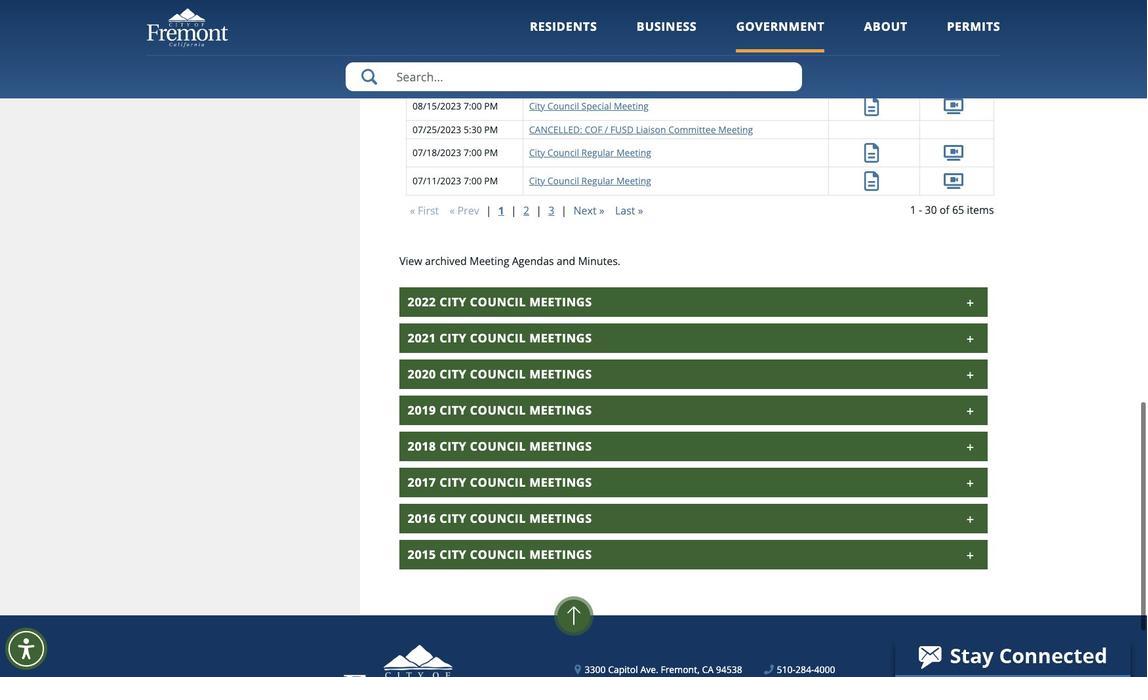 Task type: locate. For each thing, give the bounding box(es) containing it.
» right next at the right
[[600, 203, 605, 218]]

cancelled: for cancelled: city council regular meeting
[[530, 77, 583, 89]]

cancelled: cof / fusd liaison committee meeting link
[[530, 123, 754, 136]]

cancelled:
[[530, 77, 583, 89], [530, 123, 583, 136]]

items
[[968, 203, 995, 217]]

city council regular meeting down the 'residents' link
[[530, 53, 652, 66]]

council up 2018 city council meetings
[[470, 402, 526, 418]]

2022
[[408, 294, 436, 310]]

4 city council regular meeting from the top
[[530, 175, 652, 187]]

7:00 for 08/15/2023
[[464, 100, 482, 112]]

3 7:00 from the top
[[464, 77, 482, 89]]

| left 1 'link'
[[486, 203, 492, 218]]

4 city council regular meeting link from the top
[[530, 175, 652, 187]]

government
[[737, 18, 825, 34]]

4 meetings from the top
[[530, 402, 592, 418]]

city council regular meeting for 09/12/2023 7:00 pm
[[530, 53, 652, 66]]

1 meetings from the top
[[530, 294, 592, 310]]

meetings for 2015 city council meetings
[[530, 546, 592, 562]]

3 city council regular meeting from the top
[[530, 146, 652, 159]]

510-284-4000 link
[[765, 663, 836, 676]]

1 left -
[[911, 203, 917, 217]]

regular for 09/12/2023 7:00 pm
[[582, 53, 615, 66]]

city council regular meeting up search text box
[[530, 25, 652, 37]]

| left 3
[[536, 203, 542, 218]]

capitol
[[609, 663, 639, 676]]

08/15/2023
[[413, 100, 462, 112]]

Search text field
[[346, 62, 802, 91]]

cof
[[585, 123, 603, 136]]

city
[[530, 25, 546, 37], [530, 53, 546, 66], [585, 77, 601, 89], [530, 100, 546, 112], [530, 146, 546, 159], [530, 175, 546, 187], [440, 294, 467, 310], [440, 330, 467, 346], [440, 366, 467, 382], [440, 402, 467, 418], [440, 438, 467, 454], [440, 474, 467, 490], [440, 510, 467, 526], [440, 546, 467, 562]]

tab list containing 2022 city council meetings
[[400, 287, 988, 569]]

permits
[[948, 18, 1001, 34]]

| right 1 'link'
[[511, 203, 517, 218]]

1 7:00 from the top
[[464, 25, 482, 37]]

agendas
[[512, 254, 554, 268]]

archived
[[425, 254, 467, 268]]

meetings for 2020 city council meetings
[[530, 366, 592, 382]]

about
[[865, 18, 908, 34]]

city council regular meeting for 09/19/2023 7:00 pm
[[530, 25, 652, 37]]

2 pm from the top
[[485, 53, 498, 66]]

city council regular meeting for 07/18/2023 7:00 pm
[[530, 146, 652, 159]]

pm up 09/05/2023 7:00 pm
[[485, 53, 498, 66]]

5 pm from the top
[[485, 123, 498, 136]]

residents
[[530, 18, 598, 34]]

next » link
[[570, 202, 609, 219]]

2 city council regular meeting link from the top
[[530, 53, 652, 66]]

7 pm from the top
[[485, 175, 498, 187]]

2018 city council meetings
[[408, 438, 592, 454]]

6 meetings from the top
[[530, 474, 592, 490]]

meeting
[[617, 25, 652, 37], [617, 53, 652, 66], [673, 77, 707, 89], [614, 100, 649, 112], [719, 123, 754, 136], [617, 146, 652, 159], [617, 175, 652, 187], [470, 254, 510, 268]]

last » link
[[612, 202, 648, 219]]

2
[[524, 203, 530, 218]]

4 7:00 from the top
[[464, 100, 482, 112]]

1 horizontal spatial »
[[638, 203, 644, 218]]

regular for 09/19/2023 7:00 pm
[[582, 25, 615, 37]]

7:00 down 07/18/2023 7:00 pm
[[464, 175, 482, 187]]

1
[[911, 203, 917, 217], [499, 203, 505, 218]]

council
[[548, 25, 580, 37], [548, 53, 580, 66], [603, 77, 635, 89], [548, 100, 580, 112], [548, 146, 580, 159], [548, 175, 580, 187], [470, 294, 526, 310], [470, 330, 526, 346], [470, 366, 526, 382], [470, 402, 526, 418], [470, 438, 526, 454], [470, 474, 526, 490], [470, 510, 526, 526], [470, 546, 526, 562]]

council down the 'residents' link
[[548, 53, 580, 66]]

2 city council regular meeting from the top
[[530, 53, 652, 66]]

7:00 down 5:30
[[464, 146, 482, 159]]

5:30
[[464, 123, 482, 136]]

1 vertical spatial cancelled:
[[530, 123, 583, 136]]

ave.
[[641, 663, 659, 676]]

-
[[920, 203, 923, 217]]

council down 2019 city council meetings
[[470, 438, 526, 454]]

2 7:00 from the top
[[464, 53, 482, 66]]

cancelled: up city council special meeting
[[530, 77, 583, 89]]

08/15/2023 7:00 pm
[[413, 100, 498, 112]]

city council regular meeting link for 09/12/2023 7:00 pm
[[530, 53, 652, 66]]

2016
[[408, 510, 436, 526]]

3 pm from the top
[[485, 77, 498, 89]]

minutes.
[[579, 254, 621, 268]]

pm up 09/12/2023 7:00 pm
[[485, 25, 498, 37]]

2017
[[408, 474, 436, 490]]

4 | from the left
[[562, 203, 567, 218]]

council up 2021 city council meetings
[[470, 294, 526, 310]]

| 1 | 2 | 3 | next »
[[486, 203, 605, 218]]

2020 city council meetings
[[408, 366, 592, 382]]

pm down 09/05/2023 7:00 pm
[[485, 100, 498, 112]]

regular up cancelled: city council regular meeting link
[[582, 53, 615, 66]]

|
[[486, 203, 492, 218], [511, 203, 517, 218], [536, 203, 542, 218], [562, 203, 567, 218]]

city council regular meeting link down the cof
[[530, 146, 652, 159]]

pm
[[485, 25, 498, 37], [485, 53, 498, 66], [485, 77, 498, 89], [485, 100, 498, 112], [485, 123, 498, 136], [485, 146, 498, 159], [485, 175, 498, 187]]

09/05/2023
[[413, 77, 462, 89]]

fremont,
[[661, 663, 700, 676]]

meetings
[[530, 294, 592, 310], [530, 330, 592, 346], [530, 366, 592, 382], [530, 402, 592, 418], [530, 438, 592, 454], [530, 474, 592, 490], [530, 510, 592, 526], [530, 546, 592, 562]]

7:00 up 5:30
[[464, 100, 482, 112]]

council down search text box
[[548, 100, 580, 112]]

2 cancelled: from the top
[[530, 123, 583, 136]]

residents link
[[530, 18, 598, 52]]

2 » from the left
[[638, 203, 644, 218]]

regular for 07/11/2023 7:00 pm
[[582, 175, 615, 187]]

1 - 30 of 65 items
[[911, 203, 995, 217]]

cancelled: left the cof
[[530, 123, 583, 136]]

7 meetings from the top
[[530, 510, 592, 526]]

09/19/2023 7:00 pm
[[413, 25, 498, 37]]

1 city council regular meeting from the top
[[530, 25, 652, 37]]

0 horizontal spatial »
[[600, 203, 605, 218]]

regular up next » link
[[582, 175, 615, 187]]

city council regular meeting
[[530, 25, 652, 37], [530, 53, 652, 66], [530, 146, 652, 159], [530, 175, 652, 187]]

city council regular meeting link
[[530, 25, 652, 37], [530, 53, 652, 66], [530, 146, 652, 159], [530, 175, 652, 187]]

pm for 07/25/2023 5:30 pm
[[485, 123, 498, 136]]

0 horizontal spatial 1
[[499, 203, 505, 218]]

city council regular meeting down the cof
[[530, 146, 652, 159]]

pm up 08/15/2023 7:00 pm
[[485, 77, 498, 89]]

city council regular meeting up next » link
[[530, 175, 652, 187]]

6 pm from the top
[[485, 146, 498, 159]]

8 meetings from the top
[[530, 546, 592, 562]]

regular
[[582, 25, 615, 37], [582, 53, 615, 66], [638, 77, 670, 89], [582, 146, 615, 159], [582, 175, 615, 187]]

of
[[940, 203, 950, 217]]

7:00 for 09/19/2023
[[464, 25, 482, 37]]

4 pm from the top
[[485, 100, 498, 112]]

city council regular meeting link down the 'residents' link
[[530, 53, 652, 66]]

city council special meeting link
[[530, 100, 649, 112]]

pm down 07/25/2023 5:30 pm
[[485, 146, 498, 159]]

1 » from the left
[[600, 203, 605, 218]]

»
[[600, 203, 605, 218], [638, 203, 644, 218]]

city council regular meeting link up next » link
[[530, 175, 652, 187]]

tab list
[[400, 287, 988, 569]]

fusd
[[611, 123, 634, 136]]

1 city council regular meeting link from the top
[[530, 25, 652, 37]]

business
[[637, 18, 697, 34]]

liaison
[[636, 123, 667, 136]]

committee
[[669, 123, 716, 136]]

last
[[616, 203, 636, 218]]

regular up search text box
[[582, 25, 615, 37]]

2019
[[408, 402, 436, 418]]

council up special
[[603, 77, 635, 89]]

5 7:00 from the top
[[464, 146, 482, 159]]

1 pm from the top
[[485, 25, 498, 37]]

1 left 2
[[499, 203, 505, 218]]

cancelled: city council regular meeting
[[530, 77, 707, 89]]

2018
[[408, 438, 436, 454]]

pm up 1 'link'
[[485, 175, 498, 187]]

510-284-4000
[[777, 663, 836, 676]]

2021 city council meetings
[[408, 330, 592, 346]]

7:00
[[464, 25, 482, 37], [464, 53, 482, 66], [464, 77, 482, 89], [464, 100, 482, 112], [464, 146, 482, 159], [464, 175, 482, 187]]

meetings for 2019 city council meetings
[[530, 402, 592, 418]]

3 meetings from the top
[[530, 366, 592, 382]]

meetings for 2022 city council meetings
[[530, 294, 592, 310]]

| right 3 link
[[562, 203, 567, 218]]

7:00 up 08/15/2023 7:00 pm
[[464, 77, 482, 89]]

07/25/2023
[[413, 123, 462, 136]]

government link
[[737, 18, 825, 52]]

pm for 09/12/2023 7:00 pm
[[485, 53, 498, 66]]

7:00 up 09/12/2023 7:00 pm
[[464, 25, 482, 37]]

2 link
[[520, 202, 534, 219]]

7:00 up 09/05/2023 7:00 pm
[[464, 53, 482, 66]]

2019 city council meetings
[[408, 402, 592, 418]]

meetings for 2018 city council meetings
[[530, 438, 592, 454]]

6 7:00 from the top
[[464, 175, 482, 187]]

2015 city council meetings
[[408, 546, 592, 562]]

07/11/2023 7:00 pm
[[413, 175, 498, 187]]

last »
[[616, 203, 644, 218]]

city council regular meeting for 07/11/2023 7:00 pm
[[530, 175, 652, 187]]

/
[[605, 123, 609, 136]]

2 meetings from the top
[[530, 330, 592, 346]]

0 vertical spatial cancelled:
[[530, 77, 583, 89]]

pm right 5:30
[[485, 123, 498, 136]]

5 meetings from the top
[[530, 438, 592, 454]]

regular down the cof
[[582, 146, 615, 159]]

1 horizontal spatial 1
[[911, 203, 917, 217]]

pm for 07/18/2023 7:00 pm
[[485, 146, 498, 159]]

ca
[[703, 663, 714, 676]]

2016 city council meetings
[[408, 510, 592, 526]]

3 city council regular meeting link from the top
[[530, 146, 652, 159]]

city council regular meeting link up search text box
[[530, 25, 652, 37]]

» right last on the top right
[[638, 203, 644, 218]]

7:00 for 09/12/2023
[[464, 53, 482, 66]]

1 cancelled: from the top
[[530, 77, 583, 89]]

09/12/2023 7:00 pm
[[413, 53, 498, 66]]



Task type: describe. For each thing, give the bounding box(es) containing it.
pm for 09/05/2023 7:00 pm
[[485, 77, 498, 89]]

city council regular meeting link for 07/11/2023 7:00 pm
[[530, 175, 652, 187]]

30
[[926, 203, 938, 217]]

meetings for 2016 city council meetings
[[530, 510, 592, 526]]

510-
[[777, 663, 796, 676]]

cancelled: city council regular meeting link
[[530, 77, 707, 89]]

view archived meeting agendas and minutes.
[[400, 254, 621, 268]]

city council regular meeting link for 07/18/2023 7:00 pm
[[530, 146, 652, 159]]

council down 2016 city council meetings
[[470, 546, 526, 562]]

council down 2021 city council meetings
[[470, 366, 526, 382]]

2022 city council meetings
[[408, 294, 592, 310]]

special
[[582, 100, 612, 112]]

council up 3
[[548, 175, 580, 187]]

2020
[[408, 366, 436, 382]]

regular for 07/18/2023 7:00 pm
[[582, 146, 615, 159]]

3
[[549, 203, 555, 218]]

council up 2020 city council meetings
[[470, 330, 526, 346]]

council down city council special meeting
[[548, 146, 580, 159]]

3300 capitol ave. fremont, ca 94538 link
[[575, 663, 743, 676]]

cancelled: cof / fusd liaison committee meeting
[[530, 123, 754, 136]]

and
[[557, 254, 576, 268]]

07/11/2023
[[413, 175, 462, 187]]

7:00 for 09/05/2023
[[464, 77, 482, 89]]

next
[[574, 203, 597, 218]]

tab list inside columnusercontrol3 main content
[[400, 287, 988, 569]]

city council special meeting
[[530, 100, 649, 112]]

meetings for 2021 city council meetings
[[530, 330, 592, 346]]

council up 2016 city council meetings
[[470, 474, 526, 490]]

city council regular meeting link for 09/19/2023 7:00 pm
[[530, 25, 652, 37]]

07/18/2023
[[413, 146, 462, 159]]

284-
[[796, 663, 815, 676]]

pm for 07/11/2023 7:00 pm
[[485, 175, 498, 187]]

7:00 for 07/18/2023
[[464, 146, 482, 159]]

3300 capitol ave. fremont, ca 94538
[[585, 663, 743, 676]]

1 | from the left
[[486, 203, 492, 218]]

4000
[[815, 663, 836, 676]]

columnusercontrol3 main content
[[360, 0, 1001, 615]]

07/18/2023 7:00 pm
[[413, 146, 498, 159]]

2017 city council meetings
[[408, 474, 592, 490]]

09/12/2023
[[413, 53, 462, 66]]

council down 2017 city council meetings
[[470, 510, 526, 526]]

meetings for 2017 city council meetings
[[530, 474, 592, 490]]

09/05/2023 7:00 pm
[[413, 77, 498, 89]]

07/25/2023 5:30 pm
[[413, 123, 498, 136]]

council up search text box
[[548, 25, 580, 37]]

view
[[400, 254, 423, 268]]

about link
[[865, 18, 908, 52]]

09/19/2023
[[413, 25, 462, 37]]

3 | from the left
[[536, 203, 542, 218]]

2021
[[408, 330, 436, 346]]

business link
[[637, 18, 697, 52]]

2 | from the left
[[511, 203, 517, 218]]

3300
[[585, 663, 606, 676]]

stay connected image
[[896, 639, 1130, 675]]

pm for 08/15/2023 7:00 pm
[[485, 100, 498, 112]]

pm for 09/19/2023 7:00 pm
[[485, 25, 498, 37]]

permits link
[[948, 18, 1001, 52]]

2015
[[408, 546, 436, 562]]

3 link
[[545, 202, 559, 219]]

cancelled: for cancelled: cof / fusd liaison committee meeting
[[530, 123, 583, 136]]

65
[[953, 203, 965, 217]]

1 link
[[495, 202, 509, 219]]

7:00 for 07/11/2023
[[464, 175, 482, 187]]

94538
[[717, 663, 743, 676]]

regular up the liaison
[[638, 77, 670, 89]]

» inside last » link
[[638, 203, 644, 218]]



Task type: vqa. For each thing, say whether or not it's contained in the screenshot.


